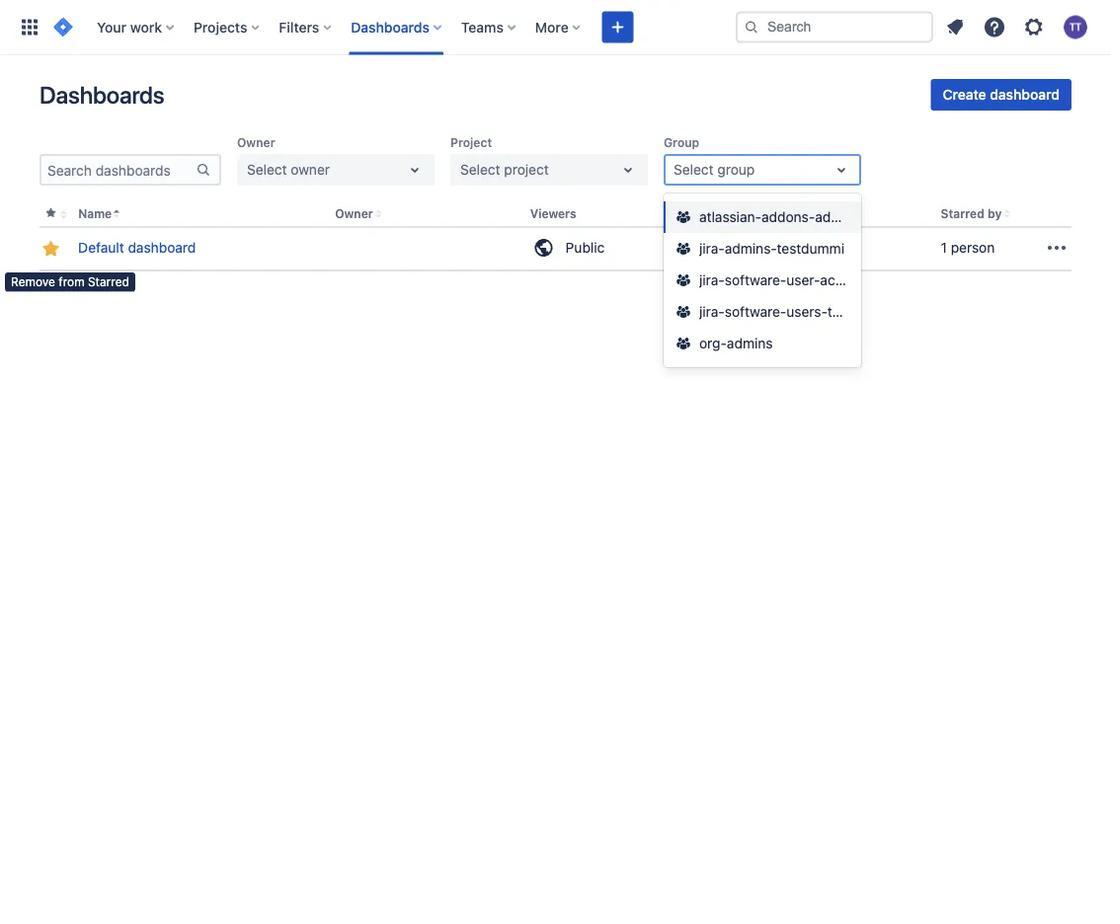 Task type: locate. For each thing, give the bounding box(es) containing it.
jira software image
[[51, 15, 75, 39], [51, 15, 75, 39]]

0 vertical spatial dashboard
[[990, 86, 1060, 103]]

1 vertical spatial starred
[[88, 275, 129, 289]]

2 jira- from the top
[[699, 272, 725, 288]]

create
[[943, 86, 986, 103]]

your profile and settings image
[[1064, 15, 1088, 39]]

starred inside tooltip
[[88, 275, 129, 289]]

select left 'owner'
[[247, 162, 287, 178]]

starred
[[941, 207, 985, 221], [88, 275, 129, 289]]

2 horizontal spatial select
[[674, 162, 714, 178]]

0 vertical spatial software-
[[725, 272, 787, 288]]

admins
[[727, 335, 773, 352]]

starred by
[[941, 207, 1002, 221]]

testdummi
[[777, 241, 845, 257], [923, 272, 991, 288], [828, 304, 895, 320]]

users-
[[787, 304, 828, 320]]

select down project
[[460, 162, 500, 178]]

0 horizontal spatial admins-
[[725, 241, 777, 257]]

3 select from the left
[[674, 162, 714, 178]]

dashboard for create dashboard
[[990, 86, 1060, 103]]

select owner
[[247, 162, 330, 178]]

0 horizontal spatial select
[[247, 162, 287, 178]]

by
[[988, 207, 1002, 221]]

1 open image from the left
[[403, 158, 427, 182]]

Search field
[[736, 11, 934, 43]]

software- up admins
[[725, 304, 787, 320]]

software- for user-
[[725, 272, 787, 288]]

notifications image
[[943, 15, 967, 39]]

Project text field
[[460, 160, 464, 180]]

dashboard
[[990, 86, 1060, 103], [128, 240, 196, 256]]

editors
[[736, 207, 777, 221]]

owner
[[237, 135, 275, 149], [335, 207, 373, 221]]

dashboard right "default"
[[128, 240, 196, 256]]

0 horizontal spatial dashboard
[[128, 240, 196, 256]]

remove
[[11, 275, 55, 289]]

admins-
[[725, 241, 777, 257], [871, 272, 923, 288]]

0 horizontal spatial owner
[[237, 135, 275, 149]]

jira-software-users-testdummi
[[699, 304, 895, 320]]

your
[[97, 19, 126, 35]]

create dashboard button
[[931, 79, 1072, 111]]

dashboards down your
[[40, 81, 164, 109]]

create dashboard
[[943, 86, 1060, 103]]

access-
[[820, 272, 871, 288]]

select for select project
[[460, 162, 500, 178]]

0 vertical spatial jira-
[[699, 241, 725, 257]]

1 horizontal spatial starred
[[941, 207, 985, 221]]

0 vertical spatial dashboards
[[351, 19, 430, 35]]

select
[[247, 162, 287, 178], [460, 162, 500, 178], [674, 162, 714, 178]]

owner inside dashboards details element
[[335, 207, 373, 221]]

testdummi down access-
[[828, 304, 895, 320]]

1 horizontal spatial dashboards
[[351, 19, 430, 35]]

jira- for jira-software-user-access-admins-testdummi
[[699, 272, 725, 288]]

dashboards
[[351, 19, 430, 35], [40, 81, 164, 109]]

org-
[[699, 335, 727, 352]]

starred left by
[[941, 207, 985, 221]]

open image left project text field
[[403, 158, 427, 182]]

select down group
[[674, 162, 714, 178]]

open image for project
[[616, 158, 640, 182]]

remove from starred
[[11, 275, 129, 289]]

1 jira- from the top
[[699, 241, 725, 257]]

0 vertical spatial owner
[[237, 135, 275, 149]]

1 vertical spatial jira-
[[699, 272, 725, 288]]

jira-software-user-access-admins-testdummi
[[699, 272, 991, 288]]

2 horizontal spatial open image
[[830, 158, 853, 182]]

software-
[[725, 272, 787, 288], [725, 304, 787, 320]]

projects
[[194, 19, 247, 35]]

person
[[951, 240, 995, 256]]

2 vertical spatial jira-
[[699, 304, 725, 320]]

1 vertical spatial dashboard
[[128, 240, 196, 256]]

Owner text field
[[247, 160, 251, 180]]

open image up "admin"
[[830, 158, 853, 182]]

1 software- from the top
[[725, 272, 787, 288]]

3 open image from the left
[[830, 158, 853, 182]]

starred down "default"
[[88, 275, 129, 289]]

1 horizontal spatial open image
[[616, 158, 640, 182]]

1 vertical spatial software-
[[725, 304, 787, 320]]

projects button
[[188, 11, 267, 43]]

1 horizontal spatial select
[[460, 162, 500, 178]]

jira-
[[699, 241, 725, 257], [699, 272, 725, 288], [699, 304, 725, 320]]

your work
[[97, 19, 162, 35]]

2 open image from the left
[[616, 158, 640, 182]]

banner
[[0, 0, 1111, 55]]

addons-
[[762, 209, 815, 225]]

help image
[[983, 15, 1007, 39]]

0 horizontal spatial open image
[[403, 158, 427, 182]]

testdummi up user-
[[777, 241, 845, 257]]

star default dashboard image
[[39, 237, 63, 261]]

0 vertical spatial admins-
[[725, 241, 777, 257]]

open image left group text field
[[616, 158, 640, 182]]

jira- for jira-admins-testdummi
[[699, 241, 725, 257]]

1 vertical spatial dashboards
[[40, 81, 164, 109]]

dashboards right filters "dropdown button"
[[351, 19, 430, 35]]

0 horizontal spatial starred
[[88, 275, 129, 289]]

atlassian-
[[699, 209, 762, 225]]

public
[[566, 240, 605, 256]]

create image
[[606, 15, 630, 39]]

teams
[[461, 19, 504, 35]]

1 horizontal spatial owner
[[335, 207, 373, 221]]

select group
[[674, 162, 755, 178]]

appswitcher icon image
[[18, 15, 41, 39]]

software- down jira-admins-testdummi
[[725, 272, 787, 288]]

work
[[130, 19, 162, 35]]

0 vertical spatial starred
[[941, 207, 985, 221]]

dashboard right create
[[990, 86, 1060, 103]]

3 jira- from the top
[[699, 304, 725, 320]]

1 vertical spatial owner
[[335, 207, 373, 221]]

testdummi down the 1 person
[[923, 272, 991, 288]]

1 horizontal spatial admins-
[[871, 272, 923, 288]]

dashboard inside 'button'
[[990, 86, 1060, 103]]

2 software- from the top
[[725, 304, 787, 320]]

0 vertical spatial testdummi
[[777, 241, 845, 257]]

dashboards inside dropdown button
[[351, 19, 430, 35]]

2 select from the left
[[460, 162, 500, 178]]

1 horizontal spatial dashboard
[[990, 86, 1060, 103]]

1 select from the left
[[247, 162, 287, 178]]

open image
[[403, 158, 427, 182], [616, 158, 640, 182], [830, 158, 853, 182]]



Task type: describe. For each thing, give the bounding box(es) containing it.
Search dashboards text field
[[41, 156, 196, 184]]

owner button
[[335, 207, 373, 221]]

filters
[[279, 19, 319, 35]]

search image
[[744, 19, 760, 35]]

dashboards button
[[345, 11, 449, 43]]

select project
[[460, 162, 549, 178]]

owner
[[291, 162, 330, 178]]

1 vertical spatial admins-
[[871, 272, 923, 288]]

filters button
[[273, 11, 339, 43]]

dashboard for default dashboard
[[128, 240, 196, 256]]

primary element
[[12, 0, 736, 55]]

dashboards details element
[[35, 202, 1072, 272]]

jira- for jira-software-users-testdummi
[[699, 304, 725, 320]]

1
[[941, 240, 947, 256]]

group
[[718, 162, 755, 178]]

remove from starred tooltip
[[5, 273, 135, 292]]

group
[[664, 135, 700, 149]]

project
[[504, 162, 549, 178]]

default dashboard
[[78, 240, 196, 256]]

2 vertical spatial testdummi
[[828, 304, 895, 320]]

banner containing your work
[[0, 0, 1111, 55]]

more button
[[529, 11, 588, 43]]

admin
[[815, 209, 854, 225]]

software- for users-
[[725, 304, 787, 320]]

1 person
[[941, 240, 995, 256]]

Group text field
[[674, 160, 677, 180]]

select for select owner
[[247, 162, 287, 178]]

default dashboard link
[[78, 238, 196, 258]]

more
[[535, 19, 569, 35]]

org-admins
[[699, 335, 773, 352]]

0 horizontal spatial dashboards
[[40, 81, 164, 109]]

from
[[59, 275, 85, 289]]

starred by button
[[941, 207, 1002, 221]]

starred inside dashboards details element
[[941, 207, 985, 221]]

teams button
[[455, 11, 523, 43]]

name
[[78, 207, 112, 221]]

1 vertical spatial testdummi
[[923, 272, 991, 288]]

atlassian-addons-admin
[[699, 209, 854, 225]]

project
[[450, 135, 492, 149]]

viewers
[[530, 207, 576, 221]]

settings image
[[1022, 15, 1046, 39]]

name button
[[78, 207, 112, 221]]

private
[[771, 240, 815, 256]]

user-
[[787, 272, 820, 288]]

default
[[78, 240, 124, 256]]

open image for group
[[830, 158, 853, 182]]

more image
[[1045, 236, 1069, 260]]

your work button
[[91, 11, 182, 43]]

open image for owner
[[403, 158, 427, 182]]

select for select group
[[674, 162, 714, 178]]

jira-admins-testdummi
[[699, 241, 845, 257]]



Task type: vqa. For each thing, say whether or not it's contained in the screenshot.
ADDONS-
yes



